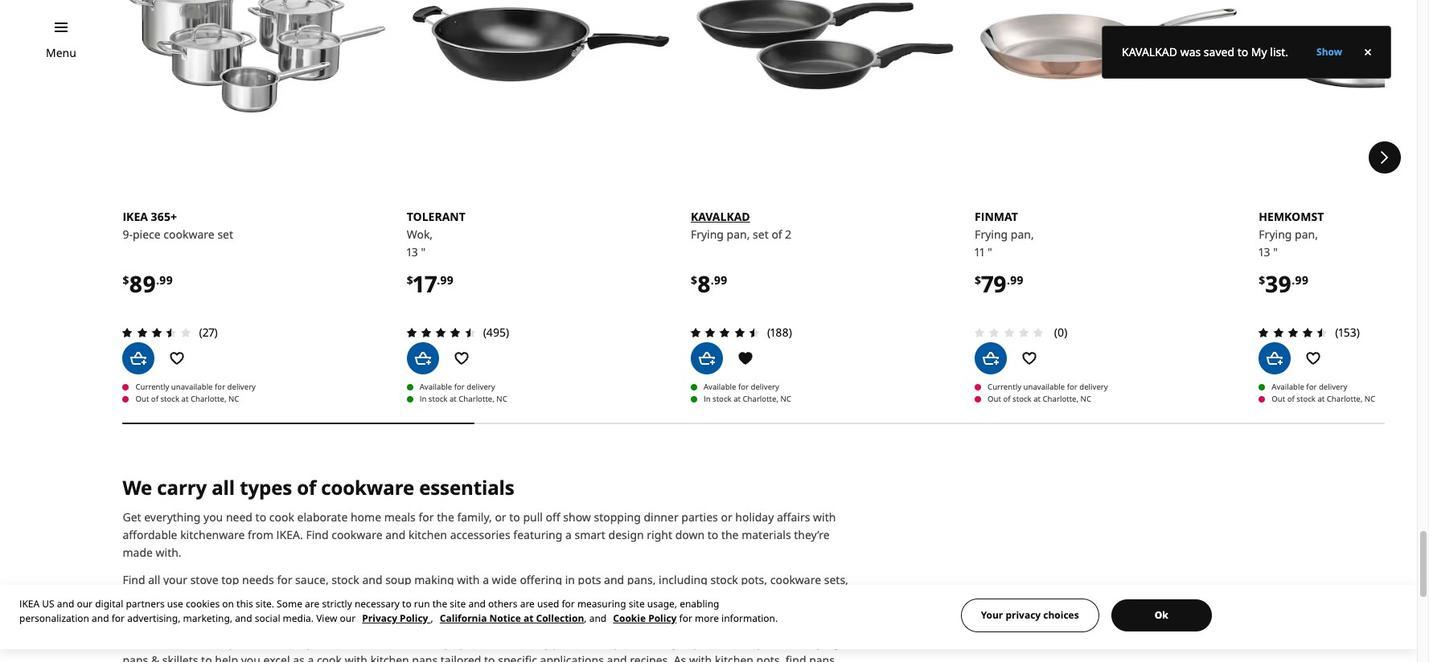 Task type: describe. For each thing, give the bounding box(es) containing it.
1 delivery from the left
[[227, 382, 256, 393]]

currently for 79
[[988, 382, 1022, 393]]

california notice at collection link
[[440, 612, 584, 626]]

use
[[167, 598, 183, 611]]

pans up aluminum
[[627, 573, 653, 588]]

(153)
[[1336, 325, 1360, 341]]

for down review: 4.6 out of 5 stars. total reviews: 495 'image'
[[454, 382, 465, 393]]

currently for 89
[[136, 382, 169, 393]]

1 horizontal spatial all
[[212, 475, 235, 502]]

0 horizontal spatial materials
[[177, 636, 226, 651]]

notice
[[490, 612, 521, 626]]

available for 17
[[420, 382, 452, 393]]

13 inside hemkomst frying pan, 13 "
[[1259, 245, 1271, 260]]

$ for 39
[[1259, 273, 1266, 288]]

cookware down "including"
[[669, 591, 720, 606]]

your
[[163, 573, 187, 588]]

stock inside , including stock pots, cookware sets, saucepans and pressure cookers where stainless steel, enameled steel or stainless steel and aluminum cookware provide fast, even heating and heat retention.
[[711, 573, 738, 588]]

at down review: 4.6 out of 5 stars. total reviews: 495 'image'
[[450, 394, 457, 405]]

cookies
[[186, 598, 220, 611]]

review: 4.7 out of 5 stars. total reviews: 153 image
[[1254, 324, 1332, 343]]

available for delivery for 17
[[420, 382, 495, 393]]

stock down review: 4.5 out of 5 stars. total reviews: 188 image
[[713, 394, 732, 405]]

at right notice
[[524, 612, 534, 626]]

cookie policy link
[[613, 612, 677, 626]]

review: 4.6 out of 5 stars. total reviews: 495 image
[[402, 324, 480, 343]]

information.
[[722, 612, 778, 626]]

(495)
[[483, 325, 509, 341]]

stopping
[[594, 510, 641, 525]]

and up california
[[469, 598, 486, 611]]

pots, inside . call upon woks, grill pans, sauté pans and frying pans & skillets to help you excel as a cook with kitchen pans tailored to specific applications and recipes. as with kitchen pots, find pan
[[757, 653, 783, 663]]

your
[[981, 609, 1003, 623]]

my
[[1252, 44, 1268, 60]]

for up the privacy policy , california notice at collection , and cookie policy for more information.
[[562, 598, 575, 611]]

the
[[123, 636, 142, 651]]

digital
[[95, 598, 123, 611]]

review: 3.5 out of 5 stars. total reviews: 27 image
[[118, 324, 196, 343]]

hemkomst frying pan, 13 "
[[1259, 209, 1324, 260]]

0 horizontal spatial in
[[469, 636, 479, 651]]

you inside the get everything you need to cook elaborate home meals for the family, or to pull off show stopping dinner parties or holiday affairs with affordable kitchenware from ikea. find cookware and kitchen accessories featuring a smart design right down to the materials they're made with.
[[204, 510, 223, 525]]

the same materials put heat absorption and retention on display in ikea cooking pans
[[123, 636, 579, 651]]

&
[[151, 653, 159, 663]]

ok button
[[1112, 600, 1212, 632]]

kavalkad for was
[[1122, 44, 1178, 60]]

right
[[647, 528, 673, 543]]

and down digital
[[92, 612, 109, 626]]

unavailable for 79
[[1024, 382, 1065, 393]]

$ for 8
[[691, 273, 697, 288]]

or right parties
[[721, 510, 733, 525]]

stock down no reviews yet image
[[1013, 394, 1032, 405]]

$ 17 . 99
[[407, 269, 454, 299]]

charlotte, for 39
[[1327, 394, 1363, 405]]

finmat frying pan, copper/stainless steel, 11 " image
[[975, 0, 1243, 178]]

retention.
[[216, 608, 268, 624]]

at down review: 3.5 out of 5 stars. total reviews: 27 image
[[181, 394, 189, 405]]

1 vertical spatial the
[[722, 528, 739, 543]]

$ 89 . 99
[[123, 269, 173, 299]]

your privacy choices
[[981, 609, 1079, 623]]

2 site from the left
[[629, 598, 645, 611]]

cook inside . call upon woks, grill pans, sauté pans and frying pans & skillets to help you excel as a cook with kitchen pans tailored to specific applications and recipes. as with kitchen pots, find pan
[[317, 653, 342, 663]]

we carry all types of cookware essentials
[[123, 475, 515, 502]]

pans down display
[[412, 653, 438, 663]]

charlotte, for 79
[[1043, 394, 1079, 405]]

finmat frying pan, 11 "
[[975, 209, 1034, 260]]

absorption
[[277, 636, 334, 651]]

with.
[[156, 546, 182, 561]]

2
[[785, 227, 792, 242]]

and down stove
[[182, 591, 202, 606]]

your privacy choices button
[[961, 599, 1099, 633]]

kavalkad was saved to my list. alert dialog
[[1102, 26, 1392, 79]]

. for 17
[[437, 273, 440, 288]]

pull
[[523, 510, 543, 525]]

at down review: 4.7 out of 5 stars. total reviews: 153 image
[[1318, 394, 1325, 405]]

strictly
[[322, 598, 352, 611]]

ikea for ikea us and our digital partners use cookies on this site. some are strictly necessary to run the site and others are used for measuring site usage, enabling personalization and for advertising, marketing, and social media. view our
[[19, 598, 40, 611]]

steel,
[[383, 591, 411, 606]]

to inside alert dialog
[[1238, 44, 1249, 60]]

3 nc from the left
[[781, 394, 792, 405]]

out of stock at charlotte, nc for 79
[[988, 394, 1092, 405]]

and down the saucepans on the left bottom of page
[[166, 608, 186, 624]]

or right family,
[[495, 510, 507, 525]]

pots
[[578, 573, 601, 588]]

(27)
[[199, 325, 218, 341]]

(188)
[[767, 325, 792, 341]]

0 vertical spatial the
[[437, 510, 454, 525]]

currently unavailable for delivery for 79
[[988, 382, 1108, 393]]

wide
[[492, 573, 517, 588]]

offering
[[520, 573, 562, 588]]

cooking pans link
[[508, 636, 579, 651]]

menu
[[46, 45, 76, 60]]

kavalkad was saved to my list.
[[1122, 44, 1289, 60]]

stock down review: 3.5 out of 5 stars. total reviews: 27 image
[[160, 394, 179, 405]]

. inside . call upon woks, grill pans, sauté pans and frying pans & skillets to help you excel as a cook with kitchen pans tailored to specific applications and recipes. as with kitchen pots, find pan
[[579, 636, 582, 651]]

cookware up even
[[770, 573, 821, 588]]

show
[[1317, 45, 1343, 59]]

stock down review: 4.7 out of 5 stars. total reviews: 153 image
[[1297, 394, 1316, 405]]

affordable
[[123, 528, 177, 543]]

stock up 'strictly'
[[332, 573, 359, 588]]

with up enameled
[[457, 573, 480, 588]]

types
[[240, 475, 292, 502]]

of for 79
[[1004, 394, 1011, 405]]

stove
[[190, 573, 218, 588]]

kitchenware
[[180, 528, 245, 543]]

and right us
[[57, 598, 74, 611]]

0 vertical spatial in
[[565, 573, 575, 588]]

privacy policy link
[[362, 612, 431, 626]]

, including stock pots, cookware sets, saucepans and pressure cookers where stainless steel, enameled steel or stainless steel and aluminum cookware provide fast, even heating and heat retention.
[[123, 573, 849, 624]]

" for 79
[[988, 245, 993, 260]]

set inside 'ikea 365+ 9-piece cookware set'
[[218, 227, 233, 242]]

for down review: 4.7 out of 5 stars. total reviews: 153 image
[[1307, 382, 1317, 393]]

2 vertical spatial ikea
[[482, 636, 505, 651]]

design
[[609, 528, 644, 543]]

parties
[[682, 510, 718, 525]]

dinner
[[644, 510, 679, 525]]

at down no reviews yet image
[[1034, 394, 1041, 405]]

run
[[414, 598, 430, 611]]

unavailable for 89
[[171, 382, 213, 393]]

out for 39
[[1272, 394, 1286, 405]]

0 horizontal spatial find
[[123, 573, 145, 588]]

pans up applications
[[553, 636, 579, 651]]

recipes.
[[630, 653, 671, 663]]

aluminum
[[612, 591, 666, 606]]

. for 39
[[1292, 273, 1295, 288]]

of up elaborate
[[297, 475, 316, 502]]

ikea us and our digital partners use cookies on this site. some are strictly necessary to run the site and others are used for measuring site usage, enabling personalization and for advertising, marketing, and social media. view our
[[19, 598, 720, 626]]

99 for 39
[[1295, 273, 1309, 288]]

. for 79
[[1007, 273, 1010, 288]]

cooking
[[508, 636, 550, 651]]

accessories
[[450, 528, 511, 543]]

and down upon
[[607, 653, 627, 663]]

and down view
[[337, 636, 357, 651]]

and up the necessary
[[362, 573, 383, 588]]

was
[[1181, 44, 1201, 60]]

frying for 79
[[975, 227, 1008, 242]]

even
[[791, 591, 816, 606]]

find all your stove top needs for sauce, stock and soup making with a wide offering in pots and pans
[[123, 573, 653, 588]]

kitchen down retention
[[371, 653, 409, 663]]

9-
[[123, 227, 133, 242]]

for down the (27)
[[215, 382, 225, 393]]

or inside , including stock pots, cookware sets, saucepans and pressure cookers where stainless steel, enameled steel or stainless steel and aluminum cookware provide fast, even heating and heat retention.
[[497, 591, 509, 606]]

pans down the
[[123, 653, 148, 663]]

4 delivery from the left
[[1080, 382, 1108, 393]]

for inside the get everything you need to cook elaborate home meals for the family, or to pull off show stopping dinner parties or holiday affairs with affordable kitchenware from ikea. find cookware and kitchen accessories featuring a smart design right down to the materials they're made with.
[[419, 510, 434, 525]]

1 vertical spatial heat
[[250, 636, 274, 651]]

2 are from the left
[[520, 598, 535, 611]]

display
[[429, 636, 466, 651]]

and up find
[[786, 636, 806, 651]]

and right pots at the left bottom of the page
[[604, 573, 624, 588]]

" inside tolerant wok, 13 "
[[421, 245, 426, 260]]

ikea for ikea 365+ 9-piece cookware set
[[123, 209, 148, 225]]

others
[[488, 598, 518, 611]]

1 site from the left
[[450, 598, 466, 611]]

delivery for 39
[[1319, 382, 1348, 393]]

2 policy from the left
[[649, 612, 677, 626]]

no reviews yet image
[[970, 324, 1051, 343]]

$ for 17
[[407, 273, 413, 288]]

to left help
[[201, 653, 212, 663]]

media.
[[283, 612, 314, 626]]

$ 8 . 99
[[691, 269, 728, 299]]

of inside kavalkad frying pan, set of 2
[[772, 227, 783, 242]]

in for 8
[[704, 394, 711, 405]]

at down review: 4.5 out of 5 stars. total reviews: 188 image
[[734, 394, 741, 405]]

1 vertical spatial our
[[340, 612, 356, 626]]

essentials
[[419, 475, 515, 502]]

ikea 365+ 9-piece cookware set, stainless steel image
[[123, 0, 391, 178]]

heat inside , including stock pots, cookware sets, saucepans and pressure cookers where stainless steel, enameled steel or stainless steel and aluminum cookware provide fast, even heating and heat retention.
[[189, 608, 213, 624]]

pots, inside , including stock pots, cookware sets, saucepans and pressure cookers where stainless steel, enameled steel or stainless steel and aluminum cookware provide fast, even heating and heat retention.
[[741, 573, 768, 588]]

$ for 79
[[975, 273, 982, 288]]

stock down review: 4.6 out of 5 stars. total reviews: 495 'image'
[[429, 394, 448, 405]]

heating
[[123, 608, 163, 624]]

a inside the get everything you need to cook elaborate home meals for the family, or to pull off show stopping dinner parties or holiday affairs with affordable kitchenware from ikea. find cookware and kitchen accessories featuring a smart design right down to the materials they're made with.
[[565, 528, 572, 543]]

for down enabling
[[679, 612, 693, 626]]

for down review: 4.5 out of 5 stars. total reviews: 188 image
[[738, 382, 749, 393]]

show
[[563, 510, 591, 525]]

99 for 79
[[1010, 273, 1024, 288]]

out of stock at charlotte, nc for 89
[[136, 394, 239, 405]]

and down pots at the left bottom of the page
[[588, 591, 609, 606]]

applications
[[540, 653, 604, 663]]

we
[[123, 475, 152, 502]]

to left specific
[[484, 653, 495, 663]]

partners
[[126, 598, 165, 611]]

to down parties
[[708, 528, 719, 543]]

show button
[[1317, 45, 1343, 59]]

for down digital
[[112, 612, 125, 626]]



Task type: locate. For each thing, give the bounding box(es) containing it.
99 for 17
[[440, 273, 454, 288]]

a inside . call upon woks, grill pans, sauté pans and frying pans & skillets to help you excel as a cook with kitchen pans tailored to specific applications and recipes. as with kitchen pots, find pan
[[308, 653, 314, 663]]

kavalkad frying pan, set of 2, black image
[[691, 0, 959, 178]]

to left pull
[[509, 510, 520, 525]]

" up 39
[[1274, 245, 1278, 260]]

0 vertical spatial our
[[77, 598, 93, 611]]

(0)
[[1054, 325, 1068, 341]]

1 $ from the left
[[123, 273, 129, 288]]

frying down the finmat
[[975, 227, 1008, 242]]

in up tailored at the bottom of the page
[[469, 636, 479, 651]]

2 available from the left
[[704, 382, 736, 393]]

13 inside tolerant wok, 13 "
[[407, 245, 418, 260]]

this
[[237, 598, 253, 611]]

1 out from the left
[[136, 394, 149, 405]]

cook up 'ikea.'
[[269, 510, 294, 525]]

fast,
[[765, 591, 788, 606]]

. left call
[[579, 636, 582, 651]]

1 horizontal spatial set
[[753, 227, 769, 242]]

top
[[221, 573, 239, 588]]

, down measuring
[[584, 612, 587, 626]]

0 horizontal spatial 13
[[407, 245, 418, 260]]

ikea down notice
[[482, 636, 505, 651]]

on inside ikea us and our digital partners use cookies on this site. some are strictly necessary to run the site and others are used for measuring site usage, enabling personalization and for advertising, marketing, and social media. view our
[[222, 598, 234, 611]]

1 in stock at charlotte, nc from the left
[[420, 394, 507, 405]]

1 currently unavailable for delivery from the left
[[136, 382, 256, 393]]

delivery for 17
[[467, 382, 495, 393]]

from
[[248, 528, 274, 543]]

you inside . call upon woks, grill pans, sauté pans and frying pans & skillets to help you excel as a cook with kitchen pans tailored to specific applications and recipes. as with kitchen pots, find pan
[[241, 653, 261, 663]]

list.
[[1271, 44, 1289, 60]]

personalization
[[19, 612, 89, 626]]

and
[[385, 528, 406, 543], [362, 573, 383, 588], [604, 573, 624, 588], [182, 591, 202, 606], [588, 591, 609, 606], [57, 598, 74, 611], [469, 598, 486, 611], [166, 608, 186, 624], [92, 612, 109, 626], [235, 612, 252, 626], [589, 612, 607, 626], [337, 636, 357, 651], [786, 636, 806, 651], [607, 653, 627, 663]]

3 out of stock at charlotte, nc from the left
[[1272, 394, 1376, 405]]

stock
[[160, 394, 179, 405], [429, 394, 448, 405], [713, 394, 732, 405], [1013, 394, 1032, 405], [1297, 394, 1316, 405], [332, 573, 359, 588], [711, 573, 738, 588]]

99 right 79
[[1010, 273, 1024, 288]]

1 vertical spatial pots,
[[757, 653, 783, 663]]

currently unavailable for delivery down the (27)
[[136, 382, 256, 393]]

all up the saucepans on the left bottom of page
[[148, 573, 160, 588]]

1 unavailable from the left
[[171, 382, 213, 393]]

0 horizontal spatial pan,
[[727, 227, 750, 242]]

nc for 39
[[1365, 394, 1376, 405]]

cookware down 365+
[[164, 227, 215, 242]]

1 frying from the left
[[691, 227, 724, 242]]

out of stock at charlotte, nc down the (0)
[[988, 394, 1092, 405]]

advertising,
[[127, 612, 181, 626]]

the inside ikea us and our digital partners use cookies on this site. some are strictly necessary to run the site and others are used for measuring site usage, enabling personalization and for advertising, marketing, and social media. view our
[[433, 598, 447, 611]]

" down wok, on the left top
[[421, 245, 426, 260]]

0 horizontal spatial all
[[148, 573, 160, 588]]

woks,
[[637, 636, 668, 651]]

to left my
[[1238, 44, 1249, 60]]

3 frying from the left
[[1259, 227, 1292, 242]]

5 $ from the left
[[1259, 273, 1266, 288]]

0 vertical spatial cook
[[269, 510, 294, 525]]

for up cookers
[[277, 573, 292, 588]]

$ down hemkomst frying pan, 13 "
[[1259, 273, 1266, 288]]

frying for 8
[[691, 227, 724, 242]]

2 pan, from the left
[[1011, 227, 1034, 242]]

call
[[585, 636, 604, 651]]

smart
[[575, 528, 606, 543]]

1 currently from the left
[[136, 382, 169, 393]]

2 nc from the left
[[497, 394, 507, 405]]

8
[[697, 269, 711, 299]]

3 delivery from the left
[[751, 382, 779, 393]]

available for 8
[[704, 382, 736, 393]]

or
[[495, 510, 507, 525], [721, 510, 733, 525], [497, 591, 509, 606]]

cookie
[[613, 612, 646, 626]]

in down review: 4.6 out of 5 stars. total reviews: 495 'image'
[[420, 394, 427, 405]]

made
[[123, 546, 153, 561]]

unavailable down the (0)
[[1024, 382, 1065, 393]]

1 out of stock at charlotte, nc from the left
[[136, 394, 239, 405]]

pan, for 8
[[727, 227, 750, 242]]

are left used
[[520, 598, 535, 611]]

ikea left us
[[19, 598, 40, 611]]

steel
[[469, 591, 494, 606], [560, 591, 585, 606]]

and down meals
[[385, 528, 406, 543]]

0 horizontal spatial heat
[[189, 608, 213, 624]]

1 horizontal spatial on
[[412, 636, 426, 651]]

0 horizontal spatial cook
[[269, 510, 294, 525]]

our left digital
[[77, 598, 93, 611]]

frying
[[809, 636, 840, 651]]

. for 89
[[156, 273, 159, 288]]

stainless down offering
[[512, 591, 558, 606]]

available for 39
[[1272, 382, 1305, 393]]

2 horizontal spatial out of stock at charlotte, nc
[[1272, 394, 1376, 405]]

ikea up 9-
[[123, 209, 148, 225]]

1 horizontal spatial 13
[[1259, 245, 1271, 260]]

0 horizontal spatial in stock at charlotte, nc
[[420, 394, 507, 405]]

tailored
[[441, 653, 481, 663]]

grill
[[670, 636, 691, 651]]

3 out from the left
[[1272, 394, 1286, 405]]

kavalkad inside alert dialog
[[1122, 44, 1178, 60]]

1 horizontal spatial pan,
[[1011, 227, 1034, 242]]

privacy
[[362, 612, 397, 626]]

0 horizontal spatial on
[[222, 598, 234, 611]]

0 horizontal spatial stainless
[[334, 591, 380, 606]]

materials inside the get everything you need to cook elaborate home meals for the family, or to pull off show stopping dinner parties or holiday affairs with affordable kitchenware from ikea. find cookware and kitchen accessories featuring a smart design right down to the materials they're made with.
[[742, 528, 791, 543]]

$ inside $ 89 . 99
[[123, 273, 129, 288]]

" inside hemkomst frying pan, 13 "
[[1274, 245, 1278, 260]]

0 vertical spatial ikea
[[123, 209, 148, 225]]

kitchen inside the get everything you need to cook elaborate home meals for the family, or to pull off show stopping dinner parties or holiday affairs with affordable kitchenware from ikea. find cookware and kitchen accessories featuring a smart design right down to the materials they're made with.
[[409, 528, 447, 543]]

1 vertical spatial a
[[483, 573, 489, 588]]

1 set from the left
[[218, 227, 233, 242]]

1 pan, from the left
[[727, 227, 750, 242]]

as
[[674, 653, 686, 663]]

1 vertical spatial cook
[[317, 653, 342, 663]]

heat right use
[[189, 608, 213, 624]]

3 available from the left
[[1272, 382, 1305, 393]]

2 horizontal spatial a
[[565, 528, 572, 543]]

in stock at charlotte, nc down review: 4.6 out of 5 stars. total reviews: 495 'image'
[[420, 394, 507, 405]]

0 horizontal spatial frying
[[691, 227, 724, 242]]

us
[[42, 598, 54, 611]]

out for 79
[[988, 394, 1002, 405]]

usage,
[[647, 598, 677, 611]]

1 horizontal spatial unavailable
[[1024, 382, 1065, 393]]

0 horizontal spatial "
[[421, 245, 426, 260]]

out down no reviews yet image
[[988, 394, 1002, 405]]

materials down the 'holiday'
[[742, 528, 791, 543]]

0 horizontal spatial out
[[136, 394, 149, 405]]

0 horizontal spatial available
[[420, 382, 452, 393]]

1 horizontal spatial ,
[[584, 612, 587, 626]]

in
[[420, 394, 427, 405], [704, 394, 711, 405]]

0 horizontal spatial ,
[[431, 612, 433, 626]]

1 stainless from the left
[[334, 591, 380, 606]]

1 horizontal spatial site
[[629, 598, 645, 611]]

pots, up provide
[[741, 573, 768, 588]]

frying inside hemkomst frying pan, 13 "
[[1259, 227, 1292, 242]]

99 inside $ 39 . 99
[[1295, 273, 1309, 288]]

2 13 from the left
[[1259, 245, 1271, 260]]

2 unavailable from the left
[[1024, 382, 1065, 393]]

4 nc from the left
[[1081, 394, 1092, 405]]

2 vertical spatial the
[[433, 598, 447, 611]]

frying for 39
[[1259, 227, 1292, 242]]

. inside '$ 17 . 99'
[[437, 273, 440, 288]]

99 right 39
[[1295, 273, 1309, 288]]

cookware up home
[[321, 475, 414, 502]]

on for cookies
[[222, 598, 234, 611]]

5 99 from the left
[[1295, 273, 1309, 288]]

in for 17
[[420, 394, 427, 405]]

2 horizontal spatial available for delivery
[[1272, 382, 1348, 393]]

2 frying from the left
[[975, 227, 1008, 242]]

1 horizontal spatial materials
[[742, 528, 791, 543]]

$ down wok, on the left top
[[407, 273, 413, 288]]

kitchen for excel
[[715, 653, 754, 663]]

0 horizontal spatial set
[[218, 227, 233, 242]]

pans
[[627, 573, 653, 588], [553, 636, 579, 651], [757, 636, 783, 651], [123, 653, 148, 663], [412, 653, 438, 663]]

$ down the 11
[[975, 273, 982, 288]]

kavalkad up "$ 8 . 99" on the top of the page
[[691, 209, 750, 225]]

carry
[[157, 475, 207, 502]]

set inside kavalkad frying pan, set of 2
[[753, 227, 769, 242]]

available for delivery down review: 4.5 out of 5 stars. total reviews: 188 image
[[704, 382, 779, 393]]

4 $ from the left
[[975, 273, 982, 288]]

finmat
[[975, 209, 1018, 225]]

of for 89
[[151, 394, 158, 405]]

99 inside $ 79 . 99
[[1010, 273, 1024, 288]]

ikea.
[[276, 528, 303, 543]]

and down the 'this' on the left
[[235, 612, 252, 626]]

available down review: 4.5 out of 5 stars. total reviews: 188 image
[[704, 382, 736, 393]]

saucepans
[[123, 591, 179, 606]]

in stock at charlotte, nc for 8
[[704, 394, 792, 405]]

1 99 from the left
[[159, 273, 173, 288]]

. for 8
[[711, 273, 714, 288]]

2 steel from the left
[[560, 591, 585, 606]]

kitchen down meals
[[409, 528, 447, 543]]

1 vertical spatial you
[[241, 653, 261, 663]]

1 in from the left
[[420, 394, 427, 405]]

pan, inside finmat frying pan, 11 "
[[1011, 227, 1034, 242]]

stainless up privacy
[[334, 591, 380, 606]]

2 99 from the left
[[440, 273, 454, 288]]

materials
[[742, 528, 791, 543], [177, 636, 226, 651]]

find up the saucepans on the left bottom of page
[[123, 573, 145, 588]]

$ inside '$ 17 . 99'
[[407, 273, 413, 288]]

pots and pans link
[[578, 573, 653, 588]]

to
[[1238, 44, 1249, 60], [255, 510, 266, 525], [509, 510, 520, 525], [708, 528, 719, 543], [402, 598, 412, 611], [201, 653, 212, 663], [484, 653, 495, 663]]

pans right sauté
[[757, 636, 783, 651]]

2 out of stock at charlotte, nc from the left
[[988, 394, 1092, 405]]

2 horizontal spatial "
[[1274, 245, 1278, 260]]

nc for 79
[[1081, 394, 1092, 405]]

a left wide
[[483, 573, 489, 588]]

0 horizontal spatial are
[[305, 598, 320, 611]]

making
[[414, 573, 454, 588]]

2 horizontal spatial available
[[1272, 382, 1305, 393]]

out down review: 4.7 out of 5 stars. total reviews: 153 image
[[1272, 394, 1286, 405]]

hemkomst frying pan, stainless steel/non-stick coating, 13 " image
[[1259, 0, 1430, 178]]

available for delivery down review: 4.7 out of 5 stars. total reviews: 153 image
[[1272, 382, 1348, 393]]

of left 2
[[772, 227, 783, 242]]

1 vertical spatial on
[[412, 636, 426, 651]]

2 horizontal spatial ikea
[[482, 636, 505, 651]]

13 down wok, on the left top
[[407, 245, 418, 260]]

$
[[123, 273, 129, 288], [407, 273, 413, 288], [691, 273, 697, 288], [975, 273, 982, 288], [1259, 273, 1266, 288]]

$ inside $ 39 . 99
[[1259, 273, 1266, 288]]

4 99 from the left
[[1010, 273, 1024, 288]]

nc for 89
[[228, 394, 239, 405]]

99 for 8
[[714, 273, 728, 288]]

delivery for 8
[[751, 382, 779, 393]]

99 inside "$ 8 . 99"
[[714, 273, 728, 288]]

0 vertical spatial on
[[222, 598, 234, 611]]

the left family,
[[437, 510, 454, 525]]

and down measuring
[[589, 612, 607, 626]]

99 inside '$ 17 . 99'
[[440, 273, 454, 288]]

set right piece
[[218, 227, 233, 242]]

1 vertical spatial in
[[469, 636, 479, 651]]

0 vertical spatial you
[[204, 510, 223, 525]]

0 horizontal spatial currently
[[136, 382, 169, 393]]

2 available for delivery from the left
[[704, 382, 779, 393]]

2 horizontal spatial frying
[[1259, 227, 1292, 242]]

99 right "17"
[[440, 273, 454, 288]]

" for 39
[[1274, 245, 1278, 260]]

frying down hemkomst
[[1259, 227, 1292, 242]]

365+
[[151, 209, 177, 225]]

99 inside $ 89 . 99
[[159, 273, 173, 288]]

scrollbar
[[123, 412, 1385, 436]]

$ inside "$ 8 . 99"
[[691, 273, 697, 288]]

pan, inside kavalkad frying pan, set of 2
[[727, 227, 750, 242]]

0 horizontal spatial unavailable
[[171, 382, 213, 393]]

of down review: 4.7 out of 5 stars. total reviews: 153 image
[[1288, 394, 1295, 405]]

2 " from the left
[[988, 245, 993, 260]]

site up cookie
[[629, 598, 645, 611]]

ikea
[[123, 209, 148, 225], [19, 598, 40, 611], [482, 636, 505, 651]]

available for delivery for 8
[[704, 382, 779, 393]]

1 horizontal spatial our
[[340, 612, 356, 626]]

available for delivery for 39
[[1272, 382, 1348, 393]]

1 horizontal spatial out
[[988, 394, 1002, 405]]

hemkomst
[[1259, 209, 1324, 225]]

tolerant wok, 13 "
[[407, 209, 466, 260]]

pan,
[[727, 227, 750, 242], [1011, 227, 1034, 242], [1295, 227, 1318, 242]]

. inside $ 89 . 99
[[156, 273, 159, 288]]

1 horizontal spatial in
[[565, 573, 575, 588]]

1 policy from the left
[[400, 612, 428, 626]]

ikea inside ikea us and our digital partners use cookies on this site. some are strictly necessary to run the site and others are used for measuring site usage, enabling personalization and for advertising, marketing, and social media. view our
[[19, 598, 40, 611]]

pan, for 79
[[1011, 227, 1034, 242]]

0 horizontal spatial available for delivery
[[420, 382, 495, 393]]

meals
[[384, 510, 416, 525]]

3 available for delivery from the left
[[1272, 382, 1348, 393]]

0 horizontal spatial ikea
[[19, 598, 40, 611]]

the
[[437, 510, 454, 525], [722, 528, 739, 543], [433, 598, 447, 611]]

2 out from the left
[[988, 394, 1002, 405]]

cookers
[[254, 591, 295, 606]]

charlotte, down the (0)
[[1043, 394, 1079, 405]]

1 vertical spatial kavalkad
[[691, 209, 750, 225]]

1 vertical spatial all
[[148, 573, 160, 588]]

out for 89
[[136, 394, 149, 405]]

measuring
[[578, 598, 626, 611]]

are up the media.
[[305, 598, 320, 611]]

1 vertical spatial ikea
[[19, 598, 40, 611]]

to up from
[[255, 510, 266, 525]]

cookware down home
[[332, 528, 383, 543]]

1 horizontal spatial currently
[[988, 382, 1022, 393]]

3 99 from the left
[[714, 273, 728, 288]]

holiday
[[736, 510, 774, 525]]

policy
[[400, 612, 428, 626], [649, 612, 677, 626]]

1 horizontal spatial you
[[241, 653, 261, 663]]

currently
[[136, 382, 169, 393], [988, 382, 1022, 393]]

choices
[[1044, 609, 1079, 623]]

out of stock at charlotte, nc for 39
[[1272, 394, 1376, 405]]

charlotte, down (153)
[[1327, 394, 1363, 405]]

on for retention
[[412, 636, 426, 651]]

frying inside finmat frying pan, 11 "
[[975, 227, 1008, 242]]

california
[[440, 612, 487, 626]]

cookware inside the get everything you need to cook elaborate home meals for the family, or to pull off show stopping dinner parties or holiday affairs with affordable kitchenware from ikea. find cookware and kitchen accessories featuring a smart design right down to the materials they're made with.
[[332, 528, 383, 543]]

on
[[222, 598, 234, 611], [412, 636, 426, 651]]

1 horizontal spatial find
[[306, 528, 329, 543]]

in
[[565, 573, 575, 588], [469, 636, 479, 651]]

collection
[[536, 612, 584, 626]]

0 horizontal spatial kavalkad
[[691, 209, 750, 225]]

2 charlotte, from the left
[[459, 394, 495, 405]]

3 " from the left
[[1274, 245, 1278, 260]]

1 horizontal spatial kavalkad
[[1122, 44, 1178, 60]]

kitchen for show
[[409, 528, 447, 543]]

family,
[[457, 510, 492, 525]]

retention
[[360, 636, 409, 651]]

to inside ikea us and our digital partners use cookies on this site. some are strictly necessary to run the site and others are used for measuring site usage, enabling personalization and for advertising, marketing, and social media. view our
[[402, 598, 412, 611]]

currently down no reviews yet image
[[988, 382, 1022, 393]]

1 horizontal spatial ikea
[[123, 209, 148, 225]]

available for delivery
[[420, 382, 495, 393], [704, 382, 779, 393], [1272, 382, 1348, 393]]

enameled
[[414, 591, 466, 606]]

1 horizontal spatial heat
[[250, 636, 274, 651]]

frying inside kavalkad frying pan, set of 2
[[691, 227, 724, 242]]

of
[[772, 227, 783, 242], [151, 394, 158, 405], [1004, 394, 1011, 405], [1288, 394, 1295, 405], [297, 475, 316, 502]]

featuring
[[514, 528, 563, 543]]

1 horizontal spatial frying
[[975, 227, 1008, 242]]

tolerant
[[407, 209, 466, 225]]

1 13 from the left
[[407, 245, 418, 260]]

get everything you need to cook elaborate home meals for the family, or to pull off show stopping dinner parties or holiday affairs with affordable kitchenware from ikea. find cookware and kitchen accessories featuring a smart design right down to the materials they're made with.
[[123, 510, 836, 561]]

same
[[145, 636, 174, 651]]

in stock at charlotte, nc for 17
[[420, 394, 507, 405]]

site.
[[256, 598, 274, 611]]

. inside "$ 8 . 99"
[[711, 273, 714, 288]]

0 horizontal spatial in
[[420, 394, 427, 405]]

2 horizontal spatial ,
[[653, 573, 656, 588]]

and inside the get everything you need to cook elaborate home meals for the family, or to pull off show stopping dinner parties or holiday affairs with affordable kitchenware from ikea. find cookware and kitchen accessories featuring a smart design right down to the materials they're made with.
[[385, 528, 406, 543]]

policy down usage,
[[649, 612, 677, 626]]

ikea inside 'ikea 365+ 9-piece cookware set'
[[123, 209, 148, 225]]

, inside , including stock pots, cookware sets, saucepans and pressure cookers where stainless steel, enameled steel or stainless steel and aluminum cookware provide fast, even heating and heat retention.
[[653, 573, 656, 588]]

1 horizontal spatial steel
[[560, 591, 585, 606]]

1 horizontal spatial available
[[704, 382, 736, 393]]

1 available for delivery from the left
[[420, 382, 495, 393]]

at
[[181, 394, 189, 405], [450, 394, 457, 405], [734, 394, 741, 405], [1034, 394, 1041, 405], [1318, 394, 1325, 405], [524, 612, 534, 626]]

enabling
[[680, 598, 720, 611]]

with down pans,
[[689, 653, 712, 663]]

0 horizontal spatial site
[[450, 598, 466, 611]]

all up need
[[212, 475, 235, 502]]

pan, inside hemkomst frying pan, 13 "
[[1295, 227, 1318, 242]]

cookware inside 'ikea 365+ 9-piece cookware set'
[[164, 227, 215, 242]]

1 horizontal spatial "
[[988, 245, 993, 260]]

$ for 89
[[123, 273, 129, 288]]

3 $ from the left
[[691, 273, 697, 288]]

heat
[[189, 608, 213, 624], [250, 636, 274, 651]]

cook inside the get everything you need to cook elaborate home meals for the family, or to pull off show stopping dinner parties or holiday affairs with affordable kitchenware from ikea. find cookware and kitchen accessories featuring a smart design right down to the materials they're made with.
[[269, 510, 294, 525]]

1 horizontal spatial are
[[520, 598, 535, 611]]

. inside $ 79 . 99
[[1007, 273, 1010, 288]]

1 horizontal spatial a
[[483, 573, 489, 588]]

provide
[[722, 591, 762, 606]]

0 vertical spatial find
[[306, 528, 329, 543]]

1 horizontal spatial in
[[704, 394, 711, 405]]

our down 'strictly'
[[340, 612, 356, 626]]

sauté
[[725, 636, 754, 651]]

1 horizontal spatial out of stock at charlotte, nc
[[988, 394, 1092, 405]]

2 $ from the left
[[407, 273, 413, 288]]

pan, for 39
[[1295, 227, 1318, 242]]

5 delivery from the left
[[1319, 382, 1348, 393]]

1 nc from the left
[[228, 394, 239, 405]]

in stock at charlotte, nc down review: 4.5 out of 5 stars. total reviews: 188 image
[[704, 394, 792, 405]]

2 set from the left
[[753, 227, 769, 242]]

2 horizontal spatial pan,
[[1295, 227, 1318, 242]]

$ down 9-
[[123, 273, 129, 288]]

privacy policy , california notice at collection , and cookie policy for more information.
[[362, 612, 778, 626]]

kavalkad frying pan, set of 2
[[691, 209, 792, 242]]

stainless
[[334, 591, 380, 606], [512, 591, 558, 606]]

as
[[293, 653, 305, 663]]

39
[[1266, 269, 1292, 299]]

find inside the get everything you need to cook elaborate home meals for the family, or to pull off show stopping dinner parties or holiday affairs with affordable kitchenware from ikea. find cookware and kitchen accessories featuring a smart design right down to the materials they're made with.
[[306, 528, 329, 543]]

" right the 11
[[988, 245, 993, 260]]

in down review: 4.5 out of 5 stars. total reviews: 188 image
[[704, 394, 711, 405]]

specific
[[498, 653, 537, 663]]

4 charlotte, from the left
[[1043, 394, 1079, 405]]

2 horizontal spatial out
[[1272, 394, 1286, 405]]

out of stock at charlotte, nc down (153)
[[1272, 394, 1376, 405]]

2 vertical spatial a
[[308, 653, 314, 663]]

home
[[351, 510, 381, 525]]

0 vertical spatial heat
[[189, 608, 213, 624]]

0 horizontal spatial you
[[204, 510, 223, 525]]

. down finmat frying pan, 11 "
[[1007, 273, 1010, 288]]

3 charlotte, from the left
[[743, 394, 779, 405]]

kavalkad for frying
[[691, 209, 750, 225]]

0 vertical spatial a
[[565, 528, 572, 543]]

saved
[[1204, 44, 1235, 60]]

1 horizontal spatial policy
[[649, 612, 677, 626]]

unavailable
[[171, 382, 213, 393], [1024, 382, 1065, 393]]

frying up "$ 8 . 99" on the top of the page
[[691, 227, 724, 242]]

0 vertical spatial pots,
[[741, 573, 768, 588]]

cook down the same materials put heat absorption and retention on display in ikea cooking pans
[[317, 653, 342, 663]]

0 horizontal spatial a
[[308, 653, 314, 663]]

2 in stock at charlotte, nc from the left
[[704, 394, 792, 405]]

1 " from the left
[[421, 245, 426, 260]]

$ inside $ 79 . 99
[[975, 273, 982, 288]]

a right as
[[308, 653, 314, 663]]

with inside the get everything you need to cook elaborate home meals for the family, or to pull off show stopping dinner parties or holiday affairs with affordable kitchenware from ikea. find cookware and kitchen accessories featuring a smart design right down to the materials they're made with.
[[813, 510, 836, 525]]

marketing,
[[183, 612, 233, 626]]

2 currently unavailable for delivery from the left
[[988, 382, 1108, 393]]

89
[[129, 269, 156, 299]]

kavalkad inside kavalkad frying pan, set of 2
[[691, 209, 750, 225]]

5 charlotte, from the left
[[1327, 394, 1363, 405]]

you up kitchenware
[[204, 510, 223, 525]]

review: 4.5 out of 5 stars. total reviews: 188 image
[[686, 324, 764, 343]]

available for delivery down review: 4.6 out of 5 stars. total reviews: 495 'image'
[[420, 382, 495, 393]]

1 vertical spatial find
[[123, 573, 145, 588]]

2 in from the left
[[704, 394, 711, 405]]

0 horizontal spatial out of stock at charlotte, nc
[[136, 394, 239, 405]]

2 currently from the left
[[988, 382, 1022, 393]]

steel up the privacy policy , california notice at collection , and cookie policy for more information.
[[560, 591, 585, 606]]

0 horizontal spatial our
[[77, 598, 93, 611]]

2 stainless from the left
[[512, 591, 558, 606]]

out down review: 3.5 out of 5 stars. total reviews: 27 image
[[136, 394, 149, 405]]

available
[[420, 382, 452, 393], [704, 382, 736, 393], [1272, 382, 1305, 393]]

soup
[[385, 573, 412, 588]]

1 horizontal spatial available for delivery
[[704, 382, 779, 393]]

with down the same materials put heat absorption and retention on display in ikea cooking pans
[[345, 653, 368, 663]]

currently unavailable for delivery for 89
[[136, 382, 256, 393]]

charlotte, for 89
[[191, 394, 226, 405]]

0 horizontal spatial policy
[[400, 612, 428, 626]]

2 delivery from the left
[[467, 382, 495, 393]]

,
[[653, 573, 656, 588], [431, 612, 433, 626], [584, 612, 587, 626]]

. inside $ 39 . 99
[[1292, 273, 1295, 288]]

1 steel from the left
[[469, 591, 494, 606]]

1 horizontal spatial cook
[[317, 653, 342, 663]]

charlotte, down (188)
[[743, 394, 779, 405]]

for
[[215, 382, 225, 393], [454, 382, 465, 393], [738, 382, 749, 393], [1067, 382, 1078, 393], [1307, 382, 1317, 393], [419, 510, 434, 525], [277, 573, 292, 588], [562, 598, 575, 611], [112, 612, 125, 626], [679, 612, 693, 626]]

0 vertical spatial materials
[[742, 528, 791, 543]]

find
[[786, 653, 807, 663]]

out
[[136, 394, 149, 405], [988, 394, 1002, 405], [1272, 394, 1286, 405]]

1 available from the left
[[420, 382, 452, 393]]

tolerant wok, black, 13 " image
[[407, 0, 675, 178]]

" inside finmat frying pan, 11 "
[[988, 245, 993, 260]]

3 pan, from the left
[[1295, 227, 1318, 242]]

0 vertical spatial kavalkad
[[1122, 44, 1178, 60]]

for down the (0)
[[1067, 382, 1078, 393]]

or down wide
[[497, 591, 509, 606]]

1 horizontal spatial currently unavailable for delivery
[[988, 382, 1108, 393]]

charlotte, down (495)
[[459, 394, 495, 405]]

1 horizontal spatial in stock at charlotte, nc
[[704, 394, 792, 405]]

5 nc from the left
[[1365, 394, 1376, 405]]

1 charlotte, from the left
[[191, 394, 226, 405]]

1 are from the left
[[305, 598, 320, 611]]

of for 39
[[1288, 394, 1295, 405]]

99 for 89
[[159, 273, 173, 288]]

$ 79 . 99
[[975, 269, 1024, 299]]

1 vertical spatial materials
[[177, 636, 226, 651]]



Task type: vqa. For each thing, say whether or not it's contained in the screenshot.
topmost (88)
no



